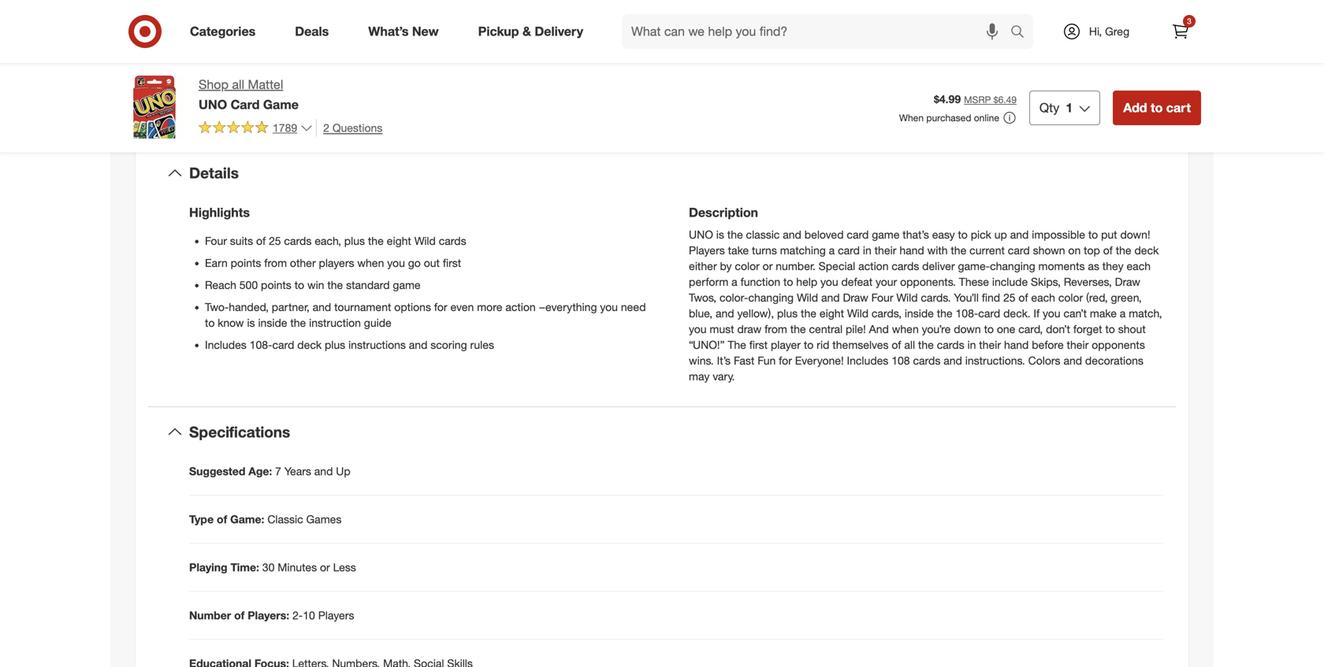 Task type: describe. For each thing, give the bounding box(es) containing it.
0 horizontal spatial includes
[[205, 338, 247, 352]]

fast
[[734, 354, 755, 368]]

sponsored
[[1155, 34, 1201, 46]]

when
[[899, 112, 924, 124]]

instruction
[[309, 316, 361, 330]]

greg
[[1105, 24, 1130, 38]]

other
[[290, 256, 316, 270]]

players
[[319, 256, 354, 270]]

skips,
[[1031, 275, 1061, 289]]

inside inside description uno is the classic and beloved card game that's easy to pick up and impossible to put down! players take turns matching a card in their hand with the current card shown on top of the deck either by color or number. special action cards deliver game-changing moments as they each perform a function to help you defeat your opponents. these include skips, reverses, draw twos, color-changing wild and draw four wild cards. you'll find 25 of each color (red, green, blue, and yellow), plus the eight wild cards, inside the 108-card deck. if you can't make a match, you must draw from the central pile! and when you're down to one card, don't forget to shout "uno!" the first player to rid themselves of all the cards in their hand before their opponents wins. it's fast fun for everyone! includes 108 cards and instructions. colors and decorations may vary.
[[905, 307, 934, 320]]

games
[[306, 513, 342, 527]]

and inside 'two-handed, partner, and tournament options for even more action –everything you need to know is inside the instruction guide'
[[313, 300, 331, 314]]

each,
[[315, 234, 341, 248]]

yellow),
[[737, 307, 774, 320]]

shown
[[1033, 243, 1066, 257]]

to down make
[[1106, 322, 1115, 336]]

to inside 'two-handed, partner, and tournament options for even more action –everything you need to know is inside the instruction guide'
[[205, 316, 215, 330]]

rid
[[817, 338, 830, 352]]

you right 'if'
[[1043, 307, 1061, 320]]

action inside 'two-handed, partner, and tournament options for even more action –everything you need to know is inside the instruction guide'
[[506, 300, 536, 314]]

pickup & delivery link
[[465, 14, 603, 49]]

you'll
[[954, 291, 979, 305]]

images
[[397, 37, 437, 53]]

2 questions link
[[316, 119, 383, 137]]

game inside description uno is the classic and beloved card game that's easy to pick up and impossible to put down! players take turns matching a card in their hand with the current card shown on top of the deck either by color or number. special action cards deliver game-changing moments as they each perform a function to help you defeat your opponents. these include skips, reverses, draw twos, color-changing wild and draw four wild cards. you'll find 25 of each color (red, green, blue, and yellow), plus the eight wild cards, inside the 108-card deck. if you can't make a match, you must draw from the central pile! and when you're down to one card, don't forget to shout "uno!" the first player to rid themselves of all the cards in their hand before their opponents wins. it's fast fun for everyone! includes 108 cards and instructions. colors and decorations may vary.
[[872, 228, 900, 242]]

action inside description uno is the classic and beloved card game that's easy to pick up and impossible to put down! players take turns matching a card in their hand with the current card shown on top of the deck either by color or number. special action cards deliver game-changing moments as they each perform a function to help you defeat your opponents. these include skips, reverses, draw twos, color-changing wild and draw four wild cards. you'll find 25 of each color (red, green, blue, and yellow), plus the eight wild cards, inside the 108-card deck. if you can't make a match, you must draw from the central pile! and when you're down to one card, don't forget to shout "uno!" the first player to rid themselves of all the cards in their hand before their opponents wins. it's fast fun for everyone! includes 108 cards and instructions. colors and decorations may vary.
[[859, 259, 889, 273]]

1 vertical spatial points
[[261, 278, 292, 292]]

before
[[1032, 338, 1064, 352]]

themselves
[[833, 338, 889, 352]]

eight inside description uno is the classic and beloved card game that's easy to pick up and impossible to put down! players take turns matching a card in their hand with the current card shown on top of the deck either by color or number. special action cards deliver game-changing moments as they each perform a function to help you defeat your opponents. these include skips, reverses, draw twos, color-changing wild and draw four wild cards. you'll find 25 of each color (red, green, blue, and yellow), plus the eight wild cards, inside the 108-card deck. if you can't make a match, you must draw from the central pile! and when you're down to one card, don't forget to shout "uno!" the first player to rid themselves of all the cards in their hand before their opponents wins. it's fast fun for everyone! includes 108 cards and instructions. colors and decorations may vary.
[[820, 307, 844, 320]]

pickup & delivery
[[478, 24, 583, 39]]

cards,
[[872, 307, 902, 320]]

search
[[1004, 25, 1041, 41]]

1 vertical spatial a
[[732, 275, 738, 289]]

four inside description uno is the classic and beloved card game that's easy to pick up and impossible to put down! players take turns matching a card in their hand with the current card shown on top of the deck either by color or number. special action cards deliver game-changing moments as they each perform a function to help you defeat your opponents. these include skips, reverses, draw twos, color-changing wild and draw four wild cards. you'll find 25 of each color (red, green, blue, and yellow), plus the eight wild cards, inside the 108-card deck. if you can't make a match, you must draw from the central pile! and when you're down to one card, don't forget to shout "uno!" the first player to rid themselves of all the cards in their hand before their opponents wins. it's fast fun for everyone! includes 108 cards and instructions. colors and decorations may vary.
[[872, 291, 894, 305]]

to inside button
[[1151, 100, 1163, 115]]

questions
[[333, 121, 383, 135]]

they
[[1103, 259, 1124, 273]]

wild down help
[[797, 291, 818, 305]]

know
[[218, 316, 244, 330]]

game:
[[230, 513, 264, 527]]

when purchased online
[[899, 112, 1000, 124]]

you left go on the top left
[[387, 256, 405, 270]]

the up 'player'
[[790, 322, 806, 336]]

the inside 'two-handed, partner, and tournament options for even more action –everything you need to know is inside the instruction guide'
[[290, 316, 306, 330]]

to left pick
[[958, 228, 968, 242]]

is inside 'two-handed, partner, and tournament options for even more action –everything you need to know is inside the instruction guide'
[[247, 316, 255, 330]]

show
[[329, 37, 361, 53]]

tournament
[[334, 300, 391, 314]]

1 vertical spatial draw
[[843, 291, 869, 305]]

by
[[720, 259, 732, 273]]

you down blue,
[[689, 322, 707, 336]]

deck.
[[1004, 307, 1031, 320]]

to up top
[[1089, 228, 1098, 242]]

0 vertical spatial hand
[[900, 243, 925, 257]]

suggested
[[189, 465, 245, 479]]

if
[[1034, 307, 1040, 320]]

is inside description uno is the classic and beloved card game that's easy to pick up and impossible to put down! players take turns matching a card in their hand with the current card shown on top of the deck either by color or number. special action cards deliver game-changing moments as they each perform a function to help you defeat your opponents. these include skips, reverses, draw twos, color-changing wild and draw four wild cards. you'll find 25 of each color (red, green, blue, and yellow), plus the eight wild cards, inside the 108-card deck. if you can't make a match, you must draw from the central pile! and when you're down to one card, don't forget to shout "uno!" the first player to rid themselves of all the cards in their hand before their opponents wins. it's fast fun for everyone! includes 108 cards and instructions. colors and decorations may vary.
[[716, 228, 724, 242]]

uno inside description uno is the classic and beloved card game that's easy to pick up and impossible to put down! players take turns matching a card in their hand with the current card shown on top of the deck either by color or number. special action cards deliver game-changing moments as they each perform a function to help you defeat your opponents. these include skips, reverses, draw twos, color-changing wild and draw four wild cards. you'll find 25 of each color (red, green, blue, and yellow), plus the eight wild cards, inside the 108-card deck. if you can't make a match, you must draw from the central pile! and when you're down to one card, don't forget to shout "uno!" the first player to rid themselves of all the cards in their hand before their opponents wins. it's fast fun for everyone! includes 108 cards and instructions. colors and decorations may vary.
[[689, 228, 713, 242]]

wild up 'pile!'
[[847, 307, 869, 320]]

0 horizontal spatial or
[[320, 561, 330, 575]]

and up matching on the right
[[783, 228, 802, 242]]

to left 'win'
[[295, 278, 304, 292]]

blue,
[[689, 307, 713, 320]]

all inside shop all mattel uno card game
[[232, 77, 244, 92]]

card
[[231, 97, 260, 112]]

classic
[[746, 228, 780, 242]]

playing
[[189, 561, 228, 575]]

0 horizontal spatial in
[[863, 243, 872, 257]]

the up central
[[801, 307, 817, 320]]

the up you're
[[937, 307, 953, 320]]

0 horizontal spatial 108-
[[250, 338, 272, 352]]

delivery
[[535, 24, 583, 39]]

card down "partner,"
[[272, 338, 294, 352]]

match,
[[1129, 307, 1162, 320]]

down!
[[1121, 228, 1151, 242]]

decorations
[[1086, 354, 1144, 368]]

uno card game, 5 of 9 image
[[123, 0, 377, 15]]

0 vertical spatial a
[[829, 243, 835, 257]]

the right with
[[951, 243, 967, 257]]

matching
[[780, 243, 826, 257]]

the up standard
[[368, 234, 384, 248]]

minutes
[[278, 561, 317, 575]]

that's
[[903, 228, 929, 242]]

number
[[189, 609, 231, 623]]

show more images
[[329, 37, 437, 53]]

cards up "other"
[[284, 234, 312, 248]]

more inside button
[[364, 37, 393, 53]]

or inside description uno is the classic and beloved card game that's easy to pick up and impossible to put down! players take turns matching a card in their hand with the current card shown on top of the deck either by color or number. special action cards deliver game-changing moments as they each perform a function to help you defeat your opponents. these include skips, reverses, draw twos, color-changing wild and draw four wild cards. you'll find 25 of each color (red, green, blue, and yellow), plus the eight wild cards, inside the 108-card deck. if you can't make a match, you must draw from the central pile! and when you're down to one card, don't forget to shout "uno!" the first player to rid themselves of all the cards in their hand before their opponents wins. it's fast fun for everyone! includes 108 cards and instructions. colors and decorations may vary.
[[763, 259, 773, 273]]

first inside description uno is the classic and beloved card game that's easy to pick up and impossible to put down! players take turns matching a card in their hand with the current card shown on top of the deck either by color or number. special action cards deliver game-changing moments as they each perform a function to help you defeat your opponents. these include skips, reverses, draw twos, color-changing wild and draw four wild cards. you'll find 25 of each color (red, green, blue, and yellow), plus the eight wild cards, inside the 108-card deck. if you can't make a match, you must draw from the central pile! and when you're down to one card, don't forget to shout "uno!" the first player to rid themselves of all the cards in their hand before their opponents wins. it's fast fun for everyone! includes 108 cards and instructions. colors and decorations may vary.
[[750, 338, 768, 352]]

0 horizontal spatial first
[[443, 256, 461, 270]]

0 horizontal spatial 25
[[269, 234, 281, 248]]

1 horizontal spatial each
[[1127, 259, 1151, 273]]

impossible
[[1032, 228, 1086, 242]]

go
[[408, 256, 421, 270]]

card up special
[[838, 243, 860, 257]]

categories
[[190, 24, 256, 39]]

3 link
[[1164, 14, 1198, 49]]

earn
[[205, 256, 228, 270]]

1789 link
[[199, 119, 313, 138]]

don't
[[1046, 322, 1071, 336]]

color-
[[720, 291, 749, 305]]

cards up out
[[439, 234, 466, 248]]

with
[[928, 243, 948, 257]]

you down special
[[821, 275, 839, 289]]

and up central
[[821, 291, 840, 305]]

the right 'win'
[[327, 278, 343, 292]]

cards up your
[[892, 259, 919, 273]]

of right the type
[[217, 513, 227, 527]]

cart
[[1167, 100, 1191, 115]]

up
[[995, 228, 1007, 242]]

current
[[970, 243, 1005, 257]]

game-
[[958, 259, 990, 273]]

handed,
[[229, 300, 269, 314]]

the
[[728, 338, 746, 352]]

on
[[1069, 243, 1081, 257]]

specifications
[[189, 423, 290, 441]]

help
[[796, 275, 818, 289]]

hi,
[[1089, 24, 1102, 38]]

0 horizontal spatial their
[[875, 243, 897, 257]]

earn points from other players when you go out first
[[205, 256, 461, 270]]

your
[[876, 275, 897, 289]]

0 vertical spatial four
[[205, 234, 227, 248]]

108
[[892, 354, 910, 368]]

and right up
[[1010, 228, 1029, 242]]

instructions
[[349, 338, 406, 352]]

opponents
[[1092, 338, 1145, 352]]

you're
[[922, 322, 951, 336]]

the up they
[[1116, 243, 1132, 257]]

uno card game, 6 of 9 image
[[389, 0, 643, 15]]

new
[[412, 24, 439, 39]]

of down put
[[1103, 243, 1113, 257]]

to left rid
[[804, 338, 814, 352]]

wild up "cards,"
[[897, 291, 918, 305]]

need
[[621, 300, 646, 314]]

deliver
[[923, 259, 955, 273]]

for inside description uno is the classic and beloved card game that's easy to pick up and impossible to put down! players take turns matching a card in their hand with the current card shown on top of the deck either by color or number. special action cards deliver game-changing moments as they each perform a function to help you defeat your opponents. these include skips, reverses, draw twos, color-changing wild and draw four wild cards. you'll find 25 of each color (red, green, blue, and yellow), plus the eight wild cards, inside the 108-card deck. if you can't make a match, you must draw from the central pile! and when you're down to one card, don't forget to shout "uno!" the first player to rid themselves of all the cards in their hand before their opponents wins. it's fast fun for everyone! includes 108 cards and instructions. colors and decorations may vary.
[[779, 354, 792, 368]]

it's
[[717, 354, 731, 368]]

find
[[982, 291, 1001, 305]]

2-
[[292, 609, 303, 623]]



Task type: locate. For each thing, give the bounding box(es) containing it.
one
[[997, 322, 1016, 336]]

vary.
[[713, 370, 735, 383]]

1 vertical spatial in
[[968, 338, 976, 352]]

1 vertical spatial plus
[[777, 307, 798, 320]]

and left "scoring"
[[409, 338, 428, 352]]

online
[[974, 112, 1000, 124]]

includes down themselves
[[847, 354, 889, 368]]

shop
[[199, 77, 229, 92]]

deals
[[295, 24, 329, 39]]

0 horizontal spatial color
[[735, 259, 760, 273]]

first up fun at the bottom of page
[[750, 338, 768, 352]]

0 horizontal spatial for
[[434, 300, 447, 314]]

1 horizontal spatial draw
[[1115, 275, 1141, 289]]

0 horizontal spatial is
[[247, 316, 255, 330]]

0 vertical spatial 108-
[[956, 307, 979, 320]]

turns
[[752, 243, 777, 257]]

2 vertical spatial plus
[[325, 338, 345, 352]]

2 horizontal spatial their
[[1067, 338, 1089, 352]]

the
[[727, 228, 743, 242], [368, 234, 384, 248], [951, 243, 967, 257], [1116, 243, 1132, 257], [327, 278, 343, 292], [801, 307, 817, 320], [937, 307, 953, 320], [290, 316, 306, 330], [790, 322, 806, 336], [918, 338, 934, 352]]

points up "partner,"
[[261, 278, 292, 292]]

when up standard
[[357, 256, 384, 270]]

must
[[710, 322, 734, 336]]

0 vertical spatial first
[[443, 256, 461, 270]]

hand down that's
[[900, 243, 925, 257]]

1 horizontal spatial four
[[872, 291, 894, 305]]

hand
[[900, 243, 925, 257], [1004, 338, 1029, 352]]

0 horizontal spatial uno
[[199, 97, 227, 112]]

easy
[[932, 228, 955, 242]]

when inside description uno is the classic and beloved card game that's easy to pick up and impossible to put down! players take turns matching a card in their hand with the current card shown on top of the deck either by color or number. special action cards deliver game-changing moments as they each perform a function to help you defeat your opponents. these include skips, reverses, draw twos, color-changing wild and draw four wild cards. you'll find 25 of each color (red, green, blue, and yellow), plus the eight wild cards, inside the 108-card deck. if you can't make a match, you must draw from the central pile! and when you're down to one card, don't forget to shout "uno!" the first player to rid themselves of all the cards in their hand before their opponents wins. it's fast fun for everyone! includes 108 cards and instructions. colors and decorations may vary.
[[892, 322, 919, 336]]

game up options
[[393, 278, 421, 292]]

1 horizontal spatial players
[[689, 243, 725, 257]]

each right they
[[1127, 259, 1151, 273]]

1 vertical spatial action
[[506, 300, 536, 314]]

color up the can't
[[1059, 291, 1083, 305]]

to left one
[[984, 322, 994, 336]]

up
[[336, 465, 351, 479]]

game left that's
[[872, 228, 900, 242]]

inside down cards. on the right of the page
[[905, 307, 934, 320]]

1 horizontal spatial uno
[[689, 228, 713, 242]]

instructions.
[[966, 354, 1025, 368]]

even
[[451, 300, 474, 314]]

eight up go on the top left
[[387, 234, 411, 248]]

hand down one
[[1004, 338, 1029, 352]]

"uno!"
[[689, 338, 725, 352]]

0 horizontal spatial when
[[357, 256, 384, 270]]

for left even
[[434, 300, 447, 314]]

card down the find
[[979, 307, 1001, 320]]

standard
[[346, 278, 390, 292]]

uno down shop
[[199, 97, 227, 112]]

function
[[741, 275, 781, 289]]

1 horizontal spatial for
[[779, 354, 792, 368]]

1 vertical spatial first
[[750, 338, 768, 352]]

draw down defeat on the top
[[843, 291, 869, 305]]

0 vertical spatial each
[[1127, 259, 1151, 273]]

fun
[[758, 354, 776, 368]]

forget
[[1074, 322, 1103, 336]]

3
[[1187, 16, 1192, 26]]

colors
[[1029, 354, 1061, 368]]

either
[[689, 259, 717, 273]]

2 questions
[[323, 121, 383, 135]]

inside down "partner,"
[[258, 316, 287, 330]]

2 horizontal spatial a
[[1120, 307, 1126, 320]]

and
[[869, 322, 889, 336]]

four
[[205, 234, 227, 248], [872, 291, 894, 305]]

1 horizontal spatial includes
[[847, 354, 889, 368]]

to right the add
[[1151, 100, 1163, 115]]

twos,
[[689, 291, 717, 305]]

1 horizontal spatial is
[[716, 228, 724, 242]]

wild
[[414, 234, 436, 248], [797, 291, 818, 305], [897, 291, 918, 305], [847, 307, 869, 320]]

image gallery element
[[123, 0, 643, 62]]

draw up green,
[[1115, 275, 1141, 289]]

0 horizontal spatial each
[[1032, 291, 1056, 305]]

pick
[[971, 228, 992, 242]]

you left need
[[600, 300, 618, 314]]

0 vertical spatial points
[[231, 256, 261, 270]]

may
[[689, 370, 710, 383]]

includes down know
[[205, 338, 247, 352]]

the up the take
[[727, 228, 743, 242]]

put
[[1101, 228, 1118, 242]]

points up 500 in the top left of the page
[[231, 256, 261, 270]]

1 horizontal spatial when
[[892, 322, 919, 336]]

0 horizontal spatial eight
[[387, 234, 411, 248]]

advertisement region
[[681, 0, 1201, 32]]

the down you're
[[918, 338, 934, 352]]

1 horizontal spatial deck
[[1135, 243, 1159, 257]]

as
[[1088, 259, 1100, 273]]

in down down
[[968, 338, 976, 352]]

reach 500 points to win the standard game
[[205, 278, 421, 292]]

1 vertical spatial color
[[1059, 291, 1083, 305]]

when down "cards,"
[[892, 322, 919, 336]]

0 vertical spatial 25
[[269, 234, 281, 248]]

first right out
[[443, 256, 461, 270]]

player
[[771, 338, 801, 352]]

inside
[[905, 307, 934, 320], [258, 316, 287, 330]]

1 vertical spatial all
[[905, 338, 915, 352]]

uno down description
[[689, 228, 713, 242]]

$4.99 msrp $6.49
[[934, 92, 1017, 106]]

and left up
[[314, 465, 333, 479]]

1 horizontal spatial a
[[829, 243, 835, 257]]

plus down instruction
[[325, 338, 345, 352]]

1 vertical spatial includes
[[847, 354, 889, 368]]

scoring
[[431, 338, 467, 352]]

out
[[424, 256, 440, 270]]

or left less
[[320, 561, 330, 575]]

wild up out
[[414, 234, 436, 248]]

playing time: 30 minutes or less
[[189, 561, 356, 575]]

2
[[323, 121, 329, 135]]

0 vertical spatial color
[[735, 259, 760, 273]]

changing down function
[[749, 291, 794, 305]]

1 vertical spatial deck
[[297, 338, 322, 352]]

card
[[847, 228, 869, 242], [838, 243, 860, 257], [1008, 243, 1030, 257], [979, 307, 1001, 320], [272, 338, 294, 352]]

1 horizontal spatial action
[[859, 259, 889, 273]]

their down forget
[[1067, 338, 1089, 352]]

108- inside description uno is the classic and beloved card game that's easy to pick up and impossible to put down! players take turns matching a card in their hand with the current card shown on top of the deck either by color or number. special action cards deliver game-changing moments as they each perform a function to help you defeat your opponents. these include skips, reverses, draw twos, color-changing wild and draw four wild cards. you'll find 25 of each color (red, green, blue, and yellow), plus the eight wild cards, inside the 108-card deck. if you can't make a match, you must draw from the central pile! and when you're down to one card, don't forget to shout "uno!" the first player to rid themselves of all the cards in their hand before their opponents wins. it's fast fun for everyone! includes 108 cards and instructions. colors and decorations may vary.
[[956, 307, 979, 320]]

deck down instruction
[[297, 338, 322, 352]]

0 vertical spatial for
[[434, 300, 447, 314]]

four up earn
[[205, 234, 227, 248]]

1
[[1066, 100, 1073, 115]]

1 vertical spatial 25
[[1004, 291, 1016, 305]]

25 inside description uno is the classic and beloved card game that's easy to pick up and impossible to put down! players take turns matching a card in their hand with the current card shown on top of the deck either by color or number. special action cards deliver game-changing moments as they each perform a function to help you defeat your opponents. these include skips, reverses, draw twos, color-changing wild and draw four wild cards. you'll find 25 of each color (red, green, blue, and yellow), plus the eight wild cards, inside the 108-card deck. if you can't make a match, you must draw from the central pile! and when you're down to one card, don't forget to shout "uno!" the first player to rid themselves of all the cards in their hand before their opponents wins. it's fast fun for everyone! includes 108 cards and instructions. colors and decorations may vary.
[[1004, 291, 1016, 305]]

hi, greg
[[1089, 24, 1130, 38]]

action up your
[[859, 259, 889, 273]]

from inside description uno is the classic and beloved card game that's easy to pick up and impossible to put down! players take turns matching a card in their hand with the current card shown on top of the deck either by color or number. special action cards deliver game-changing moments as they each perform a function to help you defeat your opponents. these include skips, reverses, draw twos, color-changing wild and draw four wild cards. you'll find 25 of each color (red, green, blue, and yellow), plus the eight wild cards, inside the 108-card deck. if you can't make a match, you must draw from the central pile! and when you're down to one card, don't forget to shout "uno!" the first player to rid themselves of all the cards in their hand before their opponents wins. it's fast fun for everyone! includes 108 cards and instructions. colors and decorations may vary.
[[765, 322, 787, 336]]

1 vertical spatial each
[[1032, 291, 1056, 305]]

mattel
[[248, 77, 283, 92]]

0 horizontal spatial draw
[[843, 291, 869, 305]]

0 vertical spatial when
[[357, 256, 384, 270]]

1 vertical spatial for
[[779, 354, 792, 368]]

from
[[264, 256, 287, 270], [765, 322, 787, 336]]

1 horizontal spatial inside
[[905, 307, 934, 320]]

qty 1
[[1040, 100, 1073, 115]]

make
[[1090, 307, 1117, 320]]

0 horizontal spatial inside
[[258, 316, 287, 330]]

card right beloved
[[847, 228, 869, 242]]

1 vertical spatial or
[[320, 561, 330, 575]]

deck inside description uno is the classic and beloved card game that's easy to pick up and impossible to put down! players take turns matching a card in their hand with the current card shown on top of the deck either by color or number. special action cards deliver game-changing moments as they each perform a function to help you defeat your opponents. these include skips, reverses, draw twos, color-changing wild and draw four wild cards. you'll find 25 of each color (red, green, blue, and yellow), plus the eight wild cards, inside the 108-card deck. if you can't make a match, you must draw from the central pile! and when you're down to one card, don't forget to shout "uno!" the first player to rid themselves of all the cards in their hand before their opponents wins. it's fast fun for everyone! includes 108 cards and instructions. colors and decorations may vary.
[[1135, 243, 1159, 257]]

shop all mattel uno card game
[[199, 77, 299, 112]]

for inside 'two-handed, partner, and tournament options for even more action –everything you need to know is inside the instruction guide'
[[434, 300, 447, 314]]

four down your
[[872, 291, 894, 305]]

1 vertical spatial from
[[765, 322, 787, 336]]

color down the take
[[735, 259, 760, 273]]

1 vertical spatial when
[[892, 322, 919, 336]]

years
[[284, 465, 311, 479]]

is down handed,
[[247, 316, 255, 330]]

special
[[819, 259, 856, 273]]

in
[[863, 243, 872, 257], [968, 338, 976, 352]]

1 horizontal spatial 108-
[[956, 307, 979, 320]]

1 vertical spatial game
[[393, 278, 421, 292]]

and up instruction
[[313, 300, 331, 314]]

0 horizontal spatial from
[[264, 256, 287, 270]]

all inside description uno is the classic and beloved card game that's easy to pick up and impossible to put down! players take turns matching a card in their hand with the current card shown on top of the deck either by color or number. special action cards deliver game-changing moments as they each perform a function to help you defeat your opponents. these include skips, reverses, draw twos, color-changing wild and draw four wild cards. you'll find 25 of each color (red, green, blue, and yellow), plus the eight wild cards, inside the 108-card deck. if you can't make a match, you must draw from the central pile! and when you're down to one card, don't forget to shout "uno!" the first player to rid themselves of all the cards in their hand before their opponents wins. it's fast fun for everyone! includes 108 cards and instructions. colors and decorations may vary.
[[905, 338, 915, 352]]

1 horizontal spatial 25
[[1004, 291, 1016, 305]]

to down two-
[[205, 316, 215, 330]]

a up special
[[829, 243, 835, 257]]

0 vertical spatial deck
[[1135, 243, 1159, 257]]

pickup
[[478, 24, 519, 39]]

or down turns
[[763, 259, 773, 273]]

uno inside shop all mattel uno card game
[[199, 97, 227, 112]]

type
[[189, 513, 214, 527]]

2 vertical spatial a
[[1120, 307, 1126, 320]]

two-handed, partner, and tournament options for even more action –everything you need to know is inside the instruction guide
[[205, 300, 646, 330]]

0 vertical spatial all
[[232, 77, 244, 92]]

1 vertical spatial changing
[[749, 291, 794, 305]]

1 horizontal spatial their
[[979, 338, 1001, 352]]

plus right each,
[[344, 234, 365, 248]]

more inside 'two-handed, partner, and tournament options for even more action –everything you need to know is inside the instruction guide'
[[477, 300, 503, 314]]

partner,
[[272, 300, 310, 314]]

all up the card
[[232, 77, 244, 92]]

perform
[[689, 275, 729, 289]]

you inside 'two-handed, partner, and tournament options for even more action –everything you need to know is inside the instruction guide'
[[600, 300, 618, 314]]

action left –everything
[[506, 300, 536, 314]]

when
[[357, 256, 384, 270], [892, 322, 919, 336]]

What can we help you find? suggestions appear below search field
[[622, 14, 1015, 49]]

image of uno card game image
[[123, 76, 186, 139]]

cards.
[[921, 291, 951, 305]]

0 vertical spatial includes
[[205, 338, 247, 352]]

for down 'player'
[[779, 354, 792, 368]]

0 horizontal spatial game
[[393, 278, 421, 292]]

includes inside description uno is the classic and beloved card game that's easy to pick up and impossible to put down! players take turns matching a card in their hand with the current card shown on top of the deck either by color or number. special action cards deliver game-changing moments as they each perform a function to help you defeat your opponents. these include skips, reverses, draw twos, color-changing wild and draw four wild cards. you'll find 25 of each color (red, green, blue, and yellow), plus the eight wild cards, inside the 108-card deck. if you can't make a match, you must draw from the central pile! and when you're down to one card, don't forget to shout "uno!" the first player to rid themselves of all the cards in their hand before their opponents wins. it's fast fun for everyone! includes 108 cards and instructions. colors and decorations may vary.
[[847, 354, 889, 368]]

of right suits at the top left of page
[[256, 234, 266, 248]]

1 horizontal spatial color
[[1059, 291, 1083, 305]]

action
[[859, 259, 889, 273], [506, 300, 536, 314]]

1 horizontal spatial game
[[872, 228, 900, 242]]

draw
[[737, 322, 762, 336]]

1 horizontal spatial changing
[[990, 259, 1036, 273]]

1 horizontal spatial or
[[763, 259, 773, 273]]

pile!
[[846, 322, 866, 336]]

of up 108
[[892, 338, 901, 352]]

down
[[954, 322, 981, 336]]

eight up central
[[820, 307, 844, 320]]

0 horizontal spatial changing
[[749, 291, 794, 305]]

changing up include
[[990, 259, 1036, 273]]

0 vertical spatial plus
[[344, 234, 365, 248]]

1 vertical spatial more
[[477, 300, 503, 314]]

0 horizontal spatial deck
[[297, 338, 322, 352]]

take
[[728, 243, 749, 257]]

1 horizontal spatial more
[[477, 300, 503, 314]]

0 horizontal spatial action
[[506, 300, 536, 314]]

0 horizontal spatial hand
[[900, 243, 925, 257]]

a down green,
[[1120, 307, 1126, 320]]

color
[[735, 259, 760, 273], [1059, 291, 1083, 305]]

what's
[[368, 24, 409, 39]]

to down number.
[[784, 275, 793, 289]]

1 vertical spatial hand
[[1004, 338, 1029, 352]]

of up "deck."
[[1019, 291, 1028, 305]]

inside inside 'two-handed, partner, and tournament options for even more action –everything you need to know is inside the instruction guide'
[[258, 316, 287, 330]]

show more images button
[[319, 28, 448, 62]]

players inside description uno is the classic and beloved card game that's easy to pick up and impossible to put down! players take turns matching a card in their hand with the current card shown on top of the deck either by color or number. special action cards deliver game-changing moments as they each perform a function to help you defeat your opponents. these include skips, reverses, draw twos, color-changing wild and draw four wild cards. you'll find 25 of each color (red, green, blue, and yellow), plus the eight wild cards, inside the 108-card deck. if you can't make a match, you must draw from the central pile! and when you're down to one card, don't forget to shout "uno!" the first player to rid themselves of all the cards in their hand before their opponents wins. it's fast fun for everyone! includes 108 cards and instructions. colors and decorations may vary.
[[689, 243, 725, 257]]

0 horizontal spatial players
[[318, 609, 354, 623]]

1 horizontal spatial in
[[968, 338, 976, 352]]

1 vertical spatial four
[[872, 291, 894, 305]]

more
[[364, 37, 393, 53], [477, 300, 503, 314]]

0 horizontal spatial all
[[232, 77, 244, 92]]

each
[[1127, 259, 1151, 273], [1032, 291, 1056, 305]]

of left players:
[[234, 609, 245, 623]]

cards right 108
[[913, 354, 941, 368]]

1 horizontal spatial all
[[905, 338, 915, 352]]

plus inside description uno is the classic and beloved card game that's easy to pick up and impossible to put down! players take turns matching a card in their hand with the current card shown on top of the deck either by color or number. special action cards deliver game-changing moments as they each perform a function to help you defeat your opponents. these include skips, reverses, draw twos, color-changing wild and draw four wild cards. you'll find 25 of each color (red, green, blue, and yellow), plus the eight wild cards, inside the 108-card deck. if you can't make a match, you must draw from the central pile! and when you're down to one card, don't forget to shout "uno!" the first player to rid themselves of all the cards in their hand before their opponents wins. it's fast fun for everyone! includes 108 cards and instructions. colors and decorations may vary.
[[777, 307, 798, 320]]

suits
[[230, 234, 253, 248]]

0 horizontal spatial a
[[732, 275, 738, 289]]

1 vertical spatial is
[[247, 316, 255, 330]]

plus up 'player'
[[777, 307, 798, 320]]

1 horizontal spatial eight
[[820, 307, 844, 320]]

1 vertical spatial eight
[[820, 307, 844, 320]]

and down down
[[944, 354, 962, 368]]

number of players: 2-10 players
[[189, 609, 354, 623]]

0 vertical spatial more
[[364, 37, 393, 53]]

0 vertical spatial in
[[863, 243, 872, 257]]

0 vertical spatial eight
[[387, 234, 411, 248]]

1 horizontal spatial first
[[750, 338, 768, 352]]

1 vertical spatial uno
[[689, 228, 713, 242]]

players right 10
[[318, 609, 354, 623]]

their up instructions.
[[979, 338, 1001, 352]]

0 vertical spatial draw
[[1115, 275, 1141, 289]]

moments
[[1039, 259, 1085, 273]]

their up your
[[875, 243, 897, 257]]

players up either
[[689, 243, 725, 257]]

from left "other"
[[264, 256, 287, 270]]

1 vertical spatial players
[[318, 609, 354, 623]]

1789
[[273, 121, 297, 135]]

all up 108
[[905, 338, 915, 352]]

0 vertical spatial uno
[[199, 97, 227, 112]]

suggested age: 7 years and up
[[189, 465, 351, 479]]

qty
[[1040, 100, 1060, 115]]

card left shown
[[1008, 243, 1030, 257]]

25 down include
[[1004, 291, 1016, 305]]

cards down you're
[[937, 338, 965, 352]]

0 horizontal spatial four
[[205, 234, 227, 248]]

0 vertical spatial from
[[264, 256, 287, 270]]

description
[[689, 205, 758, 220]]

and right colors
[[1064, 354, 1082, 368]]

and up must
[[716, 307, 734, 320]]

what's new
[[368, 24, 439, 39]]

the down "partner,"
[[290, 316, 306, 330]]

1 horizontal spatial from
[[765, 322, 787, 336]]

from up 'player'
[[765, 322, 787, 336]]

a up the color-
[[732, 275, 738, 289]]



Task type: vqa. For each thing, say whether or not it's contained in the screenshot.
$6.00
no



